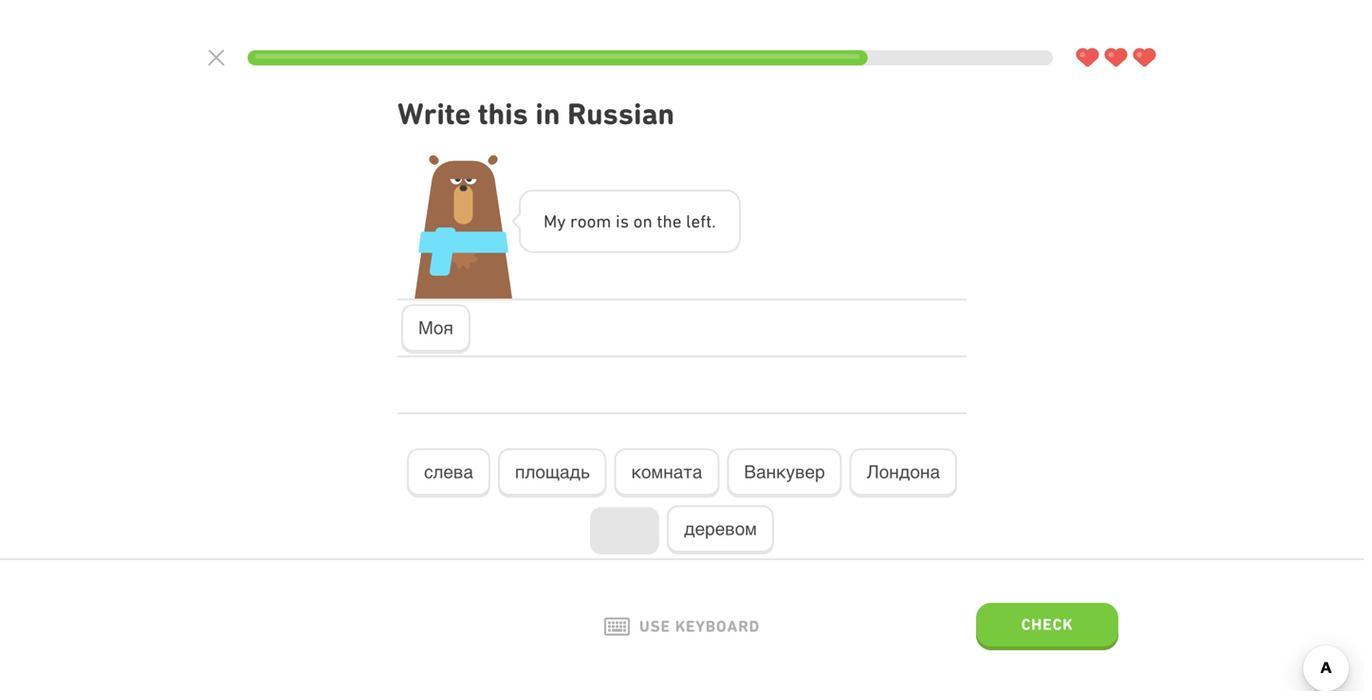 Task type: locate. For each thing, give the bounding box(es) containing it.
t right n
[[657, 211, 663, 232]]

o right y
[[578, 211, 587, 232]]

лондона button
[[850, 449, 958, 498]]

o right r
[[587, 211, 596, 232]]

0 horizontal spatial e
[[673, 211, 682, 232]]

комната
[[632, 462, 703, 483]]

l
[[686, 211, 691, 232]]

o right s
[[634, 211, 643, 232]]

деревом button
[[667, 506, 774, 555]]

e left .
[[691, 211, 701, 232]]

keyboard
[[676, 618, 760, 637]]

progress bar
[[248, 50, 1053, 65]]

e
[[673, 211, 682, 232], [691, 211, 701, 232]]

3 o from the left
[[634, 211, 643, 232]]

1 horizontal spatial e
[[691, 211, 701, 232]]

i
[[616, 211, 620, 232]]

слева
[[424, 462, 473, 483]]

m
[[544, 211, 557, 232]]

t right 'l'
[[706, 211, 712, 232]]

моя
[[419, 318, 454, 338]]

лондона
[[867, 462, 941, 483]]

y
[[557, 211, 566, 232]]

o
[[578, 211, 587, 232], [587, 211, 596, 232], [634, 211, 643, 232]]

e left 'l'
[[673, 211, 682, 232]]

2 e from the left
[[691, 211, 701, 232]]

площадь button
[[498, 449, 607, 498]]

n
[[643, 211, 653, 232]]

1 o from the left
[[578, 211, 587, 232]]

слева button
[[407, 449, 491, 498]]

площадь
[[515, 462, 590, 483]]

деревом
[[684, 519, 757, 540]]

1 horizontal spatial t
[[706, 211, 712, 232]]

2 o from the left
[[587, 211, 596, 232]]

t
[[657, 211, 663, 232], [706, 211, 712, 232]]

моя button
[[401, 305, 471, 354]]

0 horizontal spatial t
[[657, 211, 663, 232]]

this
[[478, 96, 528, 131]]

комната button
[[615, 449, 720, 498]]

check button
[[977, 604, 1119, 651]]



Task type: describe. For each thing, give the bounding box(es) containing it.
1 t from the left
[[657, 211, 663, 232]]

o for r
[[587, 211, 596, 232]]

use keyboard button
[[604, 618, 760, 637]]

check
[[1022, 616, 1074, 634]]

1 e from the left
[[673, 211, 682, 232]]

2 t from the left
[[706, 211, 712, 232]]

m y
[[544, 211, 566, 232]]

m
[[596, 211, 612, 232]]

s
[[620, 211, 629, 232]]

r
[[570, 211, 578, 232]]

in
[[536, 96, 561, 131]]

o for i
[[634, 211, 643, 232]]

f
[[701, 211, 706, 232]]

write
[[398, 96, 471, 131]]

r o o m
[[570, 211, 612, 232]]

.
[[712, 211, 716, 232]]

ванкувер button
[[727, 449, 842, 498]]

h
[[663, 211, 673, 232]]

russian
[[568, 96, 675, 131]]

i s o n t h e l e f t .
[[616, 211, 716, 232]]

use
[[640, 618, 671, 637]]

use keyboard
[[640, 618, 760, 637]]

write this in russian
[[398, 96, 675, 131]]

ванкувер
[[744, 462, 825, 483]]



Task type: vqa. For each thing, say whether or not it's contained in the screenshot.
top unlock
no



